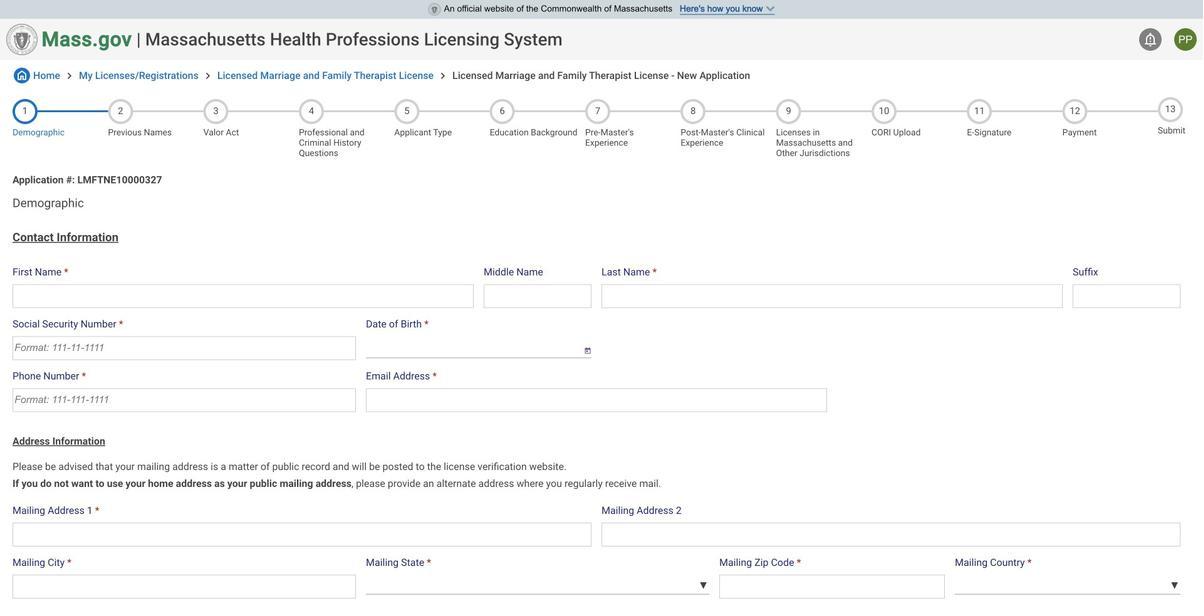 Task type: locate. For each thing, give the bounding box(es) containing it.
massachusetts state seal image
[[429, 3, 441, 16]]

no color image
[[1144, 32, 1159, 47], [202, 70, 214, 82], [437, 70, 450, 82]]

None text field
[[1073, 284, 1181, 308], [13, 523, 592, 547], [602, 523, 1181, 547], [13, 575, 356, 599], [1073, 284, 1181, 308], [13, 523, 592, 547], [602, 523, 1181, 547], [13, 575, 356, 599]]

None text field
[[13, 284, 474, 308], [484, 284, 592, 308], [602, 284, 1063, 308], [366, 388, 828, 412], [720, 575, 946, 599], [13, 284, 474, 308], [484, 284, 592, 308], [602, 284, 1063, 308], [366, 388, 828, 412], [720, 575, 946, 599]]

0 vertical spatial heading
[[145, 29, 563, 50]]

heading
[[145, 29, 563, 50], [13, 196, 1191, 210]]

None field
[[366, 336, 574, 358]]

no color image
[[14, 68, 30, 83], [63, 70, 76, 82]]

Format: 111-11-1111 text field
[[13, 336, 356, 360]]

2 horizontal spatial no color image
[[1144, 32, 1159, 47]]

1 horizontal spatial no color image
[[437, 70, 450, 82]]



Task type: describe. For each thing, give the bounding box(es) containing it.
0 horizontal spatial no color image
[[202, 70, 214, 82]]

0 horizontal spatial no color image
[[14, 68, 30, 83]]

massachusetts state seal image
[[6, 24, 38, 55]]

Format: 111-111-1111 text field
[[13, 388, 356, 412]]

1 horizontal spatial no color image
[[63, 70, 76, 82]]

1 vertical spatial heading
[[13, 196, 1191, 210]]



Task type: vqa. For each thing, say whether or not it's contained in the screenshot.
text box
yes



